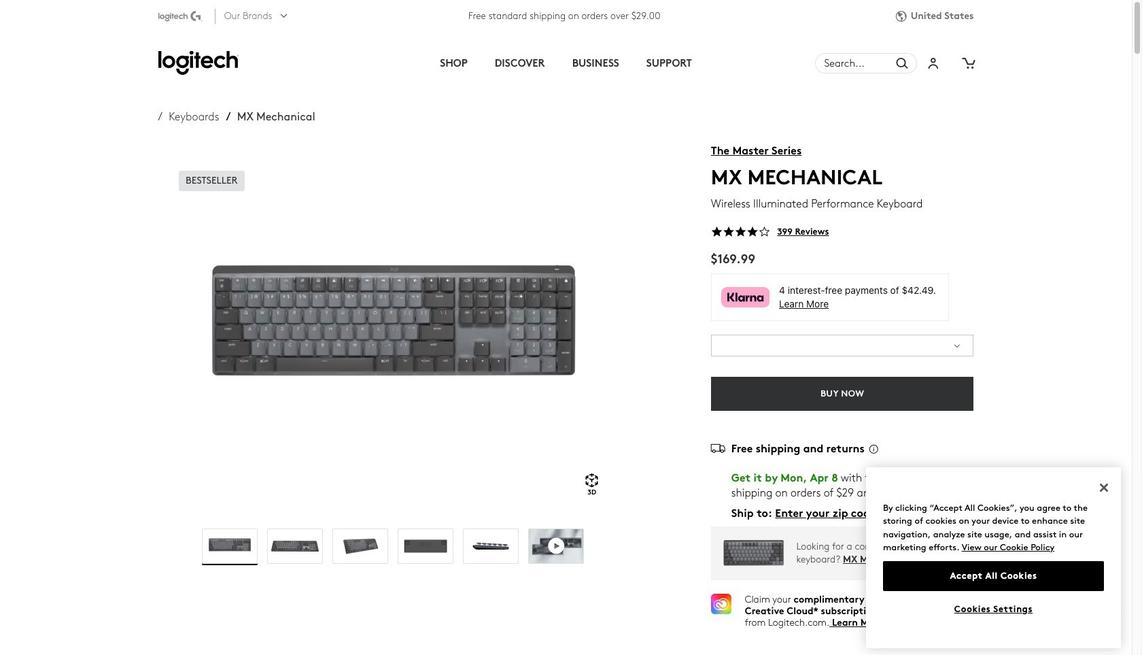Task type: locate. For each thing, give the bounding box(es) containing it.
empty star image
[[759, 226, 771, 238]]

mx mechanical view 1 image
[[158, 155, 629, 508], [203, 529, 257, 563]]

tab list
[[341, 33, 792, 94]]

breadcrumb navigation menu element
[[158, 110, 629, 123]]

star image
[[712, 226, 723, 238], [723, 226, 735, 238], [735, 226, 747, 238], [747, 226, 759, 238]]

3 star image from the left
[[735, 226, 747, 238]]

none radio mx mechanical view 6
[[529, 528, 585, 564]]

1 vertical spatial mx mechanical view 1 image
[[203, 529, 257, 563]]

complimentary membership to adobe creative cloud image
[[712, 594, 732, 614]]

hero logo image
[[158, 51, 238, 76]]

2 star image from the left
[[723, 226, 735, 238]]

mx mechanical view 3 image
[[334, 529, 388, 563]]

mx mechanical view 5 image
[[464, 529, 519, 563]]

None radio
[[202, 528, 258, 564], [268, 528, 323, 564], [333, 528, 389, 564], [398, 528, 454, 564], [529, 528, 585, 564], [202, 528, 258, 564]]

4 star image from the left
[[747, 226, 759, 238]]

mx mechanical mini thumbnail image image
[[712, 532, 797, 575]]

None radio
[[464, 528, 519, 564]]

gallery option group
[[158, 513, 629, 569]]



Task type: describe. For each thing, give the bounding box(es) containing it.
none radio mx mechanical view 2
[[268, 528, 323, 564]]

none radio inside gallery option group
[[464, 528, 519, 564]]

mx mechanical view 4 image
[[399, 529, 453, 563]]

logitech region
[[0, 0, 1133, 655]]

0 vertical spatial mx mechanical view 1 image
[[158, 155, 629, 508]]

2 world image
[[896, 11, 911, 22]]

none radio mx mechanical view 4
[[398, 528, 454, 564]]

none radio mx mechanical view 3
[[333, 528, 389, 564]]

tab list inside logitech region
[[341, 33, 792, 94]]

1 star image from the left
[[712, 226, 723, 238]]

mx mechanical view 2 image
[[268, 529, 323, 563]]

logitech g image
[[158, 11, 203, 22]]

mx mechanical view 6 image
[[530, 529, 584, 563]]

shipping info image
[[865, 439, 886, 458]]



Task type: vqa. For each thing, say whether or not it's contained in the screenshot.
'MX MECHANICAL VIEW 5' image
yes



